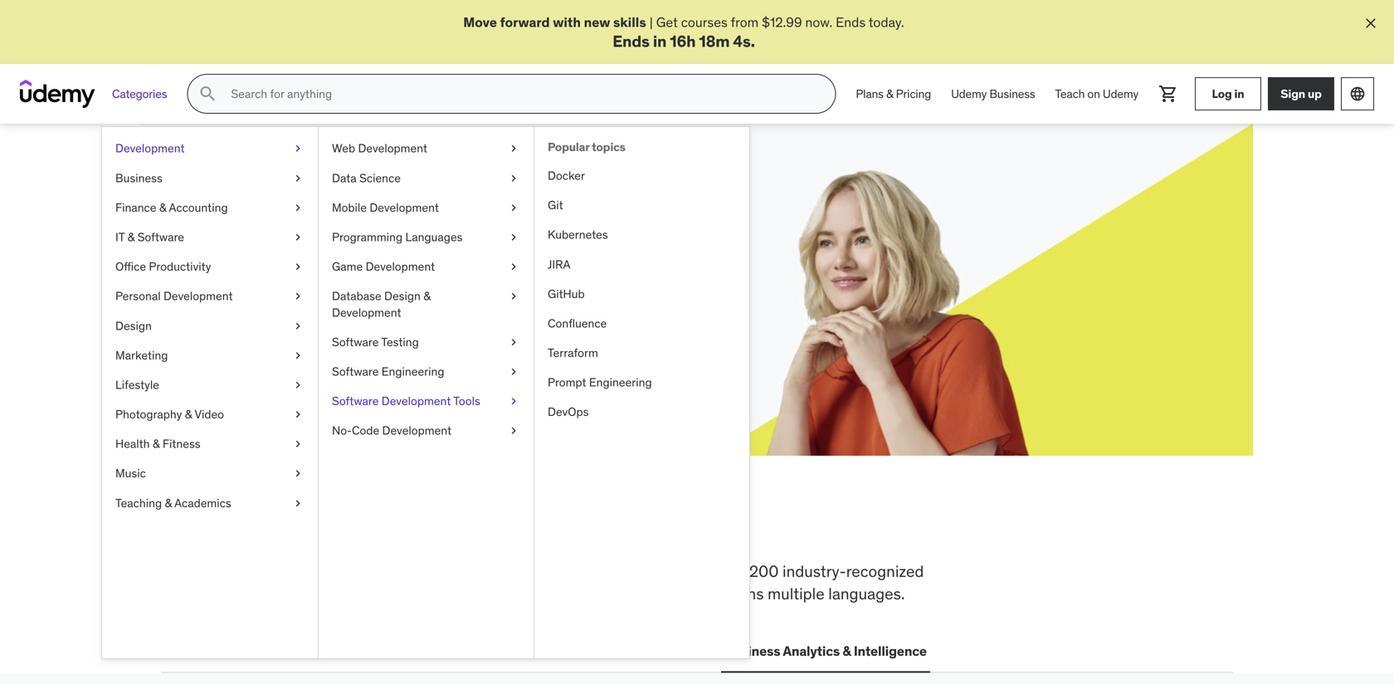 Task type: locate. For each thing, give the bounding box(es) containing it.
science
[[360, 170, 401, 185], [537, 643, 586, 660]]

well-
[[410, 584, 444, 603]]

web development inside 'web development' link
[[332, 141, 428, 156]]

0 horizontal spatial data science
[[332, 170, 401, 185]]

skills
[[614, 14, 647, 31], [275, 507, 365, 550], [355, 561, 391, 581]]

engineering down terraform link
[[589, 375, 652, 390]]

xsmall image inside finance & accounting link
[[291, 200, 305, 216]]

data for data science link
[[332, 170, 357, 185]]

choose a language image
[[1350, 86, 1367, 102]]

software testing
[[332, 335, 419, 349]]

xsmall image for programming languages
[[507, 229, 521, 245]]

software engineering link
[[319, 357, 534, 387]]

xsmall image for web development
[[507, 140, 521, 157]]

web up mobile
[[332, 141, 355, 156]]

data science up mobile
[[332, 170, 401, 185]]

database
[[332, 289, 382, 304]]

web development link
[[319, 134, 534, 163]]

as
[[455, 237, 468, 254], [501, 237, 514, 254]]

& for accounting
[[159, 200, 166, 215]]

health & fitness link
[[102, 429, 318, 459]]

skills inside covering critical workplace skills to technical topics, including prep content for over 200 industry-recognized certifications, our catalog supports well-rounded professional development and spans multiple languages.
[[355, 561, 391, 581]]

xsmall image for mobile development
[[507, 200, 521, 216]]

development down office productivity link
[[164, 289, 233, 304]]

business left teach
[[990, 86, 1036, 101]]

future
[[409, 196, 490, 231]]

for inside covering critical workplace skills to technical topics, including prep content for over 200 industry-recognized certifications, our catalog supports well-rounded professional development and spans multiple languages.
[[693, 561, 712, 581]]

xsmall image
[[507, 170, 521, 186], [291, 200, 305, 216], [507, 200, 521, 216], [291, 229, 305, 245], [507, 229, 521, 245], [507, 288, 521, 305], [291, 318, 305, 334], [507, 334, 521, 350], [291, 377, 305, 393], [507, 393, 521, 409], [291, 406, 305, 423], [291, 436, 305, 452]]

1 vertical spatial business
[[115, 170, 163, 185]]

skills inside move forward with new skills | get courses from $12.99 now. ends today. ends in 16h 18m 4s .
[[614, 14, 647, 31]]

xsmall image for finance & accounting
[[291, 200, 305, 216]]

data science
[[332, 170, 401, 185], [505, 643, 586, 660]]

engineering inside prompt engineering link
[[589, 375, 652, 390]]

1 vertical spatial data science
[[505, 643, 586, 660]]

web development inside 'web development' 'button'
[[164, 643, 278, 660]]

for up potential
[[300, 196, 339, 231]]

it inside button
[[298, 643, 309, 660]]

skills up supports
[[355, 561, 391, 581]]

with inside move forward with new skills | get courses from $12.99 now. ends today. ends in 16h 18m 4s .
[[553, 14, 581, 31]]

0 vertical spatial for
[[300, 196, 339, 231]]

1 vertical spatial science
[[537, 643, 586, 660]]

xsmall image inside office productivity link
[[291, 259, 305, 275]]

github link
[[535, 279, 750, 309]]

xsmall image for design
[[291, 318, 305, 334]]

1 horizontal spatial today.
[[869, 14, 905, 31]]

1 horizontal spatial business
[[725, 643, 781, 660]]

development down 'certifications,'
[[195, 643, 278, 660]]

it certifications
[[298, 643, 396, 660]]

1 horizontal spatial design
[[384, 289, 421, 304]]

2 horizontal spatial business
[[990, 86, 1036, 101]]

office productivity
[[115, 259, 211, 274]]

design inside database design & development
[[384, 289, 421, 304]]

1 horizontal spatial web development
[[332, 141, 428, 156]]

web development for 'web development' link
[[332, 141, 428, 156]]

& inside button
[[843, 643, 852, 660]]

from
[[731, 14, 759, 31]]

data science link
[[319, 163, 534, 193]]

& down game development link
[[424, 289, 431, 304]]

xsmall image inside programming languages link
[[507, 229, 521, 245]]

business up finance
[[115, 170, 163, 185]]

programming languages
[[332, 230, 463, 245]]

data science down professional
[[505, 643, 586, 660]]

data down professional
[[505, 643, 534, 660]]

& up office
[[128, 230, 135, 245]]

jira link
[[535, 250, 750, 279]]

& right analytics
[[843, 643, 852, 660]]

today. right now.
[[869, 14, 905, 31]]

xsmall image inside 'web development' link
[[507, 140, 521, 157]]

fitness
[[163, 436, 201, 451]]

content
[[635, 561, 689, 581]]

development inside "link"
[[382, 394, 451, 409]]

development for 'web development' link
[[358, 141, 428, 156]]

2 vertical spatial business
[[725, 643, 781, 660]]

marketing
[[115, 348, 168, 363]]

xsmall image inside the software development tools "link"
[[507, 393, 521, 409]]

1 horizontal spatial for
[[435, 237, 451, 254]]

udemy right the pricing on the right top of the page
[[952, 86, 987, 101]]

udemy business link
[[942, 74, 1046, 114]]

database design & development link
[[319, 282, 534, 327]]

sign
[[1281, 86, 1306, 101]]

software inside the software development tools "link"
[[332, 394, 379, 409]]

move
[[464, 14, 497, 31]]

0 horizontal spatial udemy
[[952, 86, 987, 101]]

skills up workplace
[[275, 507, 365, 550]]

1 udemy from the left
[[952, 86, 987, 101]]

with
[[553, 14, 581, 31], [353, 237, 378, 254]]

git
[[548, 198, 563, 213]]

xsmall image inside software testing link
[[507, 334, 521, 350]]

it up office
[[115, 230, 125, 245]]

xsmall image inside teaching & academics link
[[291, 495, 305, 511]]

development link
[[102, 134, 318, 163]]

xsmall image
[[291, 140, 305, 157], [507, 140, 521, 157], [291, 170, 305, 186], [291, 259, 305, 275], [507, 259, 521, 275], [291, 288, 305, 305], [291, 347, 305, 364], [507, 364, 521, 380], [507, 423, 521, 439], [291, 466, 305, 482], [291, 495, 305, 511]]

0 vertical spatial in
[[653, 31, 667, 51]]

kubernetes
[[548, 227, 608, 242]]

& left video
[[185, 407, 192, 422]]

1 horizontal spatial engineering
[[589, 375, 652, 390]]

our
[[261, 584, 283, 603]]

devops link
[[535, 398, 750, 427]]

1 horizontal spatial as
[[501, 237, 514, 254]]

as left little
[[455, 237, 468, 254]]

xsmall image inside the database design & development link
[[507, 288, 521, 305]]

xsmall image inside "no-code development" link
[[507, 423, 521, 439]]

skills left | at the top of the page
[[614, 14, 647, 31]]

github
[[548, 286, 585, 301]]

development down the software development tools "link"
[[382, 423, 452, 438]]

in
[[653, 31, 667, 51], [1235, 86, 1245, 101], [523, 507, 555, 550]]

0 horizontal spatial business
[[115, 170, 163, 185]]

0 vertical spatial with
[[553, 14, 581, 31]]

design down "personal"
[[115, 318, 152, 333]]

& right health
[[153, 436, 160, 451]]

xsmall image for business
[[291, 170, 305, 186]]

development for mobile development link
[[370, 200, 439, 215]]

0 vertical spatial today.
[[869, 14, 905, 31]]

code
[[352, 423, 380, 438]]

data science for data science button
[[505, 643, 586, 660]]

1 vertical spatial web development
[[164, 643, 278, 660]]

xsmall image for no-code development
[[507, 423, 521, 439]]

your
[[344, 196, 404, 231], [269, 237, 294, 254]]

game
[[332, 259, 363, 274]]

web development up data science link
[[332, 141, 428, 156]]

xsmall image inside data science link
[[507, 170, 521, 186]]

2 vertical spatial in
[[523, 507, 555, 550]]

0 vertical spatial data science
[[332, 170, 401, 185]]

today. inside the skills for your future expand your potential with a course for as little as $12.99. sale ends today.
[[328, 256, 364, 273]]

xsmall image inside "music" link
[[291, 466, 305, 482]]

data science inside button
[[505, 643, 586, 660]]

software development tools
[[332, 394, 481, 409]]

& for video
[[185, 407, 192, 422]]

leadership
[[416, 643, 485, 660]]

0 horizontal spatial science
[[360, 170, 401, 185]]

0 horizontal spatial in
[[523, 507, 555, 550]]

xsmall image inside 'health & fitness' link
[[291, 436, 305, 452]]

development inside 'button'
[[195, 643, 278, 660]]

engineering
[[382, 364, 445, 379], [589, 375, 652, 390]]

1 as from the left
[[455, 237, 468, 254]]

for right course
[[435, 237, 451, 254]]

0 horizontal spatial with
[[353, 237, 378, 254]]

development for game development link
[[366, 259, 435, 274]]

business
[[990, 86, 1036, 101], [115, 170, 163, 185], [725, 643, 781, 660]]

udemy image
[[20, 80, 95, 108]]

& right finance
[[159, 200, 166, 215]]

software
[[137, 230, 184, 245], [332, 335, 379, 349], [332, 364, 379, 379], [332, 394, 379, 409]]

xsmall image inside game development link
[[507, 259, 521, 275]]

recognized
[[847, 561, 925, 581]]

software up code
[[332, 394, 379, 409]]

development up programming languages
[[370, 200, 439, 215]]

0 horizontal spatial engineering
[[382, 364, 445, 379]]

with left new
[[553, 14, 581, 31]]

udemy right on
[[1103, 86, 1139, 101]]

engineering for software testing
[[382, 364, 445, 379]]

new
[[584, 14, 611, 31]]

xsmall image for marketing
[[291, 347, 305, 364]]

it certifications button
[[295, 631, 400, 671]]

udemy business
[[952, 86, 1036, 101]]

development for the software development tools "link"
[[382, 394, 451, 409]]

design link
[[102, 311, 318, 341]]

& for academics
[[165, 496, 172, 511]]

& inside "link"
[[128, 230, 135, 245]]

ends right now.
[[836, 14, 866, 31]]

2 horizontal spatial in
[[1235, 86, 1245, 101]]

development down course
[[366, 259, 435, 274]]

as right little
[[501, 237, 514, 254]]

prompt
[[548, 375, 587, 390]]

1 horizontal spatial data science
[[505, 643, 586, 660]]

1 vertical spatial today.
[[328, 256, 364, 273]]

professional
[[507, 584, 593, 603]]

development up data science link
[[358, 141, 428, 156]]

& right the plans
[[887, 86, 894, 101]]

development down database
[[332, 305, 402, 320]]

log in
[[1213, 86, 1245, 101]]

1 vertical spatial for
[[435, 237, 451, 254]]

0 horizontal spatial as
[[455, 237, 468, 254]]

marketing link
[[102, 341, 318, 370]]

0 horizontal spatial today.
[[328, 256, 364, 273]]

xsmall image inside 'personal development' link
[[291, 288, 305, 305]]

1 vertical spatial it
[[298, 643, 309, 660]]

xsmall image inside photography & video link
[[291, 406, 305, 423]]

0 horizontal spatial it
[[115, 230, 125, 245]]

music link
[[102, 459, 318, 489]]

development down the software engineering link at the left
[[382, 394, 451, 409]]

prep
[[598, 561, 631, 581]]

web development down 'certifications,'
[[164, 643, 278, 660]]

covering critical workplace skills to technical topics, including prep content for over 200 industry-recognized certifications, our catalog supports well-rounded professional development and spans multiple languages.
[[161, 561, 925, 603]]

ends down | at the top of the page
[[613, 31, 650, 51]]

office
[[115, 259, 146, 274]]

in inside move forward with new skills | get courses from $12.99 now. ends today. ends in 16h 18m 4s .
[[653, 31, 667, 51]]

xsmall image inside the "design" link
[[291, 318, 305, 334]]

0 horizontal spatial your
[[269, 237, 294, 254]]

all
[[161, 507, 210, 550]]

design down game development
[[384, 289, 421, 304]]

finance & accounting link
[[102, 193, 318, 223]]

data for data science button
[[505, 643, 534, 660]]

1 vertical spatial in
[[1235, 86, 1245, 101]]

0 vertical spatial science
[[360, 170, 401, 185]]

1 vertical spatial web
[[164, 643, 193, 660]]

1 horizontal spatial udemy
[[1103, 86, 1139, 101]]

1 horizontal spatial it
[[298, 643, 309, 660]]

1 horizontal spatial with
[[553, 14, 581, 31]]

xsmall image inside development link
[[291, 140, 305, 157]]

in right log at the top right of the page
[[1235, 86, 1245, 101]]

1 horizontal spatial science
[[537, 643, 586, 660]]

today. inside move forward with new skills | get courses from $12.99 now. ends today. ends in 16h 18m 4s .
[[869, 14, 905, 31]]

data up mobile
[[332, 170, 357, 185]]

1 horizontal spatial your
[[344, 196, 404, 231]]

log
[[1213, 86, 1233, 101]]

categories button
[[102, 74, 177, 114]]

software for software development tools
[[332, 394, 379, 409]]

in down get
[[653, 31, 667, 51]]

sale
[[267, 256, 293, 273]]

1 horizontal spatial web
[[332, 141, 355, 156]]

health & fitness
[[115, 436, 201, 451]]

software inside software testing link
[[332, 335, 379, 349]]

0 horizontal spatial web
[[164, 643, 193, 660]]

1 vertical spatial with
[[353, 237, 378, 254]]

xsmall image for data science
[[507, 170, 521, 186]]

today.
[[869, 14, 905, 31], [328, 256, 364, 273]]

1 horizontal spatial data
[[505, 643, 534, 660]]

in up including
[[523, 507, 555, 550]]

xsmall image inside lifestyle 'link'
[[291, 377, 305, 393]]

2 vertical spatial skills
[[355, 561, 391, 581]]

topics,
[[480, 561, 526, 581]]

it inside "link"
[[115, 230, 125, 245]]

prompt engineering link
[[535, 368, 750, 398]]

potential
[[297, 237, 350, 254]]

science inside button
[[537, 643, 586, 660]]

with left a
[[353, 237, 378, 254]]

engineering up software development tools
[[382, 364, 445, 379]]

& right the teaching
[[165, 496, 172, 511]]

web down 'certifications,'
[[164, 643, 193, 660]]

submit search image
[[198, 84, 218, 104]]

$12.99
[[762, 14, 803, 31]]

software inside the software engineering link
[[332, 364, 379, 379]]

development down categories dropdown button
[[115, 141, 185, 156]]

0 vertical spatial web development
[[332, 141, 428, 156]]

with inside the skills for your future expand your potential with a course for as little as $12.99. sale ends today.
[[353, 237, 378, 254]]

xsmall image for software development tools
[[507, 393, 521, 409]]

analytics
[[783, 643, 840, 660]]

xsmall image inside the software engineering link
[[507, 364, 521, 380]]

xsmall image inside "marketing" link
[[291, 347, 305, 364]]

lifestyle
[[115, 377, 159, 392]]

you
[[371, 507, 430, 550]]

web for 'web development' 'button'
[[164, 643, 193, 660]]

the
[[216, 507, 269, 550]]

software up software engineering
[[332, 335, 379, 349]]

business down "spans"
[[725, 643, 781, 660]]

business inside button
[[725, 643, 781, 660]]

0 vertical spatial design
[[384, 289, 421, 304]]

16h 18m 4s
[[670, 31, 751, 51]]

udemy
[[952, 86, 987, 101], [1103, 86, 1139, 101]]

development for 'web development' 'button'
[[195, 643, 278, 660]]

it left certifications on the left of page
[[298, 643, 309, 660]]

web development
[[332, 141, 428, 156], [164, 643, 278, 660]]

1 horizontal spatial ends
[[836, 14, 866, 31]]

xsmall image inside it & software "link"
[[291, 229, 305, 245]]

xsmall image inside business link
[[291, 170, 305, 186]]

0 vertical spatial skills
[[614, 14, 647, 31]]

0 horizontal spatial design
[[115, 318, 152, 333]]

2 horizontal spatial for
[[693, 561, 712, 581]]

for up and at bottom
[[693, 561, 712, 581]]

0 horizontal spatial web development
[[164, 643, 278, 660]]

xsmall image for software engineering
[[507, 364, 521, 380]]

web inside 'button'
[[164, 643, 193, 660]]

it for it certifications
[[298, 643, 309, 660]]

in inside log in link
[[1235, 86, 1245, 101]]

engineering inside the software engineering link
[[382, 364, 445, 379]]

xsmall image inside mobile development link
[[507, 200, 521, 216]]

|
[[650, 14, 653, 31]]

0 vertical spatial data
[[332, 170, 357, 185]]

software up office productivity at the top left of page
[[137, 230, 184, 245]]

0 horizontal spatial data
[[332, 170, 357, 185]]

for for workplace
[[693, 561, 712, 581]]

1 vertical spatial data
[[505, 643, 534, 660]]

1 horizontal spatial in
[[653, 31, 667, 51]]

today. down potential
[[328, 256, 364, 273]]

it for it & software
[[115, 230, 125, 245]]

0 vertical spatial web
[[332, 141, 355, 156]]

0 vertical spatial it
[[115, 230, 125, 245]]

over
[[716, 561, 746, 581]]

docker
[[548, 168, 585, 183]]

0 horizontal spatial for
[[300, 196, 339, 231]]

2 vertical spatial for
[[693, 561, 712, 581]]

software down 'software testing'
[[332, 364, 379, 379]]

science down professional
[[537, 643, 586, 660]]

xsmall image for game development
[[507, 259, 521, 275]]

data inside button
[[505, 643, 534, 660]]

science up the mobile development
[[360, 170, 401, 185]]

1 vertical spatial your
[[269, 237, 294, 254]]



Task type: vqa. For each thing, say whether or not it's contained in the screenshot.
Video Duration
no



Task type: describe. For each thing, give the bounding box(es) containing it.
little
[[471, 237, 498, 254]]

devops
[[548, 405, 589, 420]]

xsmall image for photography & video
[[291, 406, 305, 423]]

shopping cart with 0 items image
[[1159, 84, 1179, 104]]

mobile development
[[332, 200, 439, 215]]

business for business analytics & intelligence
[[725, 643, 781, 660]]

now.
[[806, 14, 833, 31]]

popular
[[548, 140, 590, 155]]

docker link
[[535, 161, 750, 191]]

sign up link
[[1269, 77, 1335, 111]]

200
[[750, 561, 779, 581]]

courses
[[681, 14, 728, 31]]

finance & accounting
[[115, 200, 228, 215]]

software for software testing
[[332, 335, 379, 349]]

database design & development
[[332, 289, 431, 320]]

topics
[[592, 140, 626, 155]]

game development link
[[319, 252, 534, 282]]

no-code development link
[[319, 416, 534, 446]]

xsmall image for database design & development
[[507, 288, 521, 305]]

log in link
[[1196, 77, 1262, 111]]

$12.99.
[[221, 256, 264, 273]]

xsmall image for personal development
[[291, 288, 305, 305]]

course
[[392, 237, 432, 254]]

personal development
[[115, 289, 233, 304]]

a
[[382, 237, 389, 254]]

2 udemy from the left
[[1103, 86, 1139, 101]]

science for data science button
[[537, 643, 586, 660]]

data science for data science link
[[332, 170, 401, 185]]

testing
[[381, 335, 419, 349]]

engineering for terraform
[[589, 375, 652, 390]]

xsmall image for software testing
[[507, 334, 521, 350]]

close image
[[1363, 15, 1380, 32]]

accounting
[[169, 200, 228, 215]]

xsmall image for it & software
[[291, 229, 305, 245]]

0 horizontal spatial ends
[[613, 31, 650, 51]]

get
[[657, 14, 678, 31]]

programming
[[332, 230, 403, 245]]

xsmall image for health & fitness
[[291, 436, 305, 452]]

terraform link
[[535, 338, 750, 368]]

science for data science link
[[360, 170, 401, 185]]

no-code development
[[332, 423, 452, 438]]

all the skills you need in one place
[[161, 507, 714, 550]]

xsmall image for lifestyle
[[291, 377, 305, 393]]

communication button
[[603, 631, 708, 671]]

xsmall image for office productivity
[[291, 259, 305, 275]]

one
[[561, 507, 621, 550]]

1 vertical spatial design
[[115, 318, 152, 333]]

it & software link
[[102, 223, 318, 252]]

software for software engineering
[[332, 364, 379, 379]]

to
[[394, 561, 409, 581]]

skills
[[221, 196, 295, 231]]

development inside database design & development
[[332, 305, 402, 320]]

& for software
[[128, 230, 135, 245]]

it & software
[[115, 230, 184, 245]]

& for pricing
[[887, 86, 894, 101]]

web development for 'web development' 'button'
[[164, 643, 278, 660]]

teaching & academics
[[115, 496, 231, 511]]

confluence
[[548, 316, 607, 331]]

covering
[[161, 561, 224, 581]]

photography
[[115, 407, 182, 422]]

place
[[627, 507, 714, 550]]

xsmall image for development
[[291, 140, 305, 157]]

software inside it & software "link"
[[137, 230, 184, 245]]

spans
[[723, 584, 764, 603]]

terraform
[[548, 345, 599, 360]]

2 as from the left
[[501, 237, 514, 254]]

plans & pricing link
[[846, 74, 942, 114]]

up
[[1309, 86, 1323, 101]]

critical
[[228, 561, 275, 581]]

personal development link
[[102, 282, 318, 311]]

business analytics & intelligence button
[[721, 631, 931, 671]]

no-
[[332, 423, 352, 438]]

academics
[[174, 496, 231, 511]]

rounded
[[444, 584, 503, 603]]

web development button
[[161, 631, 282, 671]]

languages.
[[829, 584, 905, 603]]

languages
[[406, 230, 463, 245]]

intelligence
[[854, 643, 927, 660]]

& for fitness
[[153, 436, 160, 451]]

xsmall image for teaching & academics
[[291, 495, 305, 511]]

for for your
[[435, 237, 451, 254]]

xsmall image for music
[[291, 466, 305, 482]]

software development tools link
[[319, 387, 534, 416]]

workplace
[[279, 561, 352, 581]]

popular topics
[[548, 140, 626, 155]]

development
[[597, 584, 689, 603]]

finance
[[115, 200, 156, 215]]

music
[[115, 466, 146, 481]]

teaching
[[115, 496, 162, 511]]

skills for your future expand your potential with a course for as little as $12.99. sale ends today.
[[221, 196, 514, 273]]

development for 'personal development' link
[[164, 289, 233, 304]]

0 vertical spatial your
[[344, 196, 404, 231]]

productivity
[[149, 259, 211, 274]]

on
[[1088, 86, 1101, 101]]

0 vertical spatial business
[[990, 86, 1036, 101]]

web for 'web development' link
[[332, 141, 355, 156]]

jira
[[548, 257, 571, 272]]

leadership button
[[413, 631, 488, 671]]

Search for anything text field
[[228, 80, 816, 108]]

including
[[530, 561, 595, 581]]

teach on udemy link
[[1046, 74, 1149, 114]]

need
[[437, 507, 517, 550]]

1 vertical spatial skills
[[275, 507, 365, 550]]

& inside database design & development
[[424, 289, 431, 304]]

categories
[[112, 86, 167, 101]]

kubernetes link
[[535, 220, 750, 250]]

software development tools element
[[534, 127, 750, 659]]

communication
[[606, 643, 705, 660]]

business for business
[[115, 170, 163, 185]]

move forward with new skills | get courses from $12.99 now. ends today. ends in 16h 18m 4s .
[[464, 14, 905, 51]]

expand
[[221, 237, 266, 254]]



